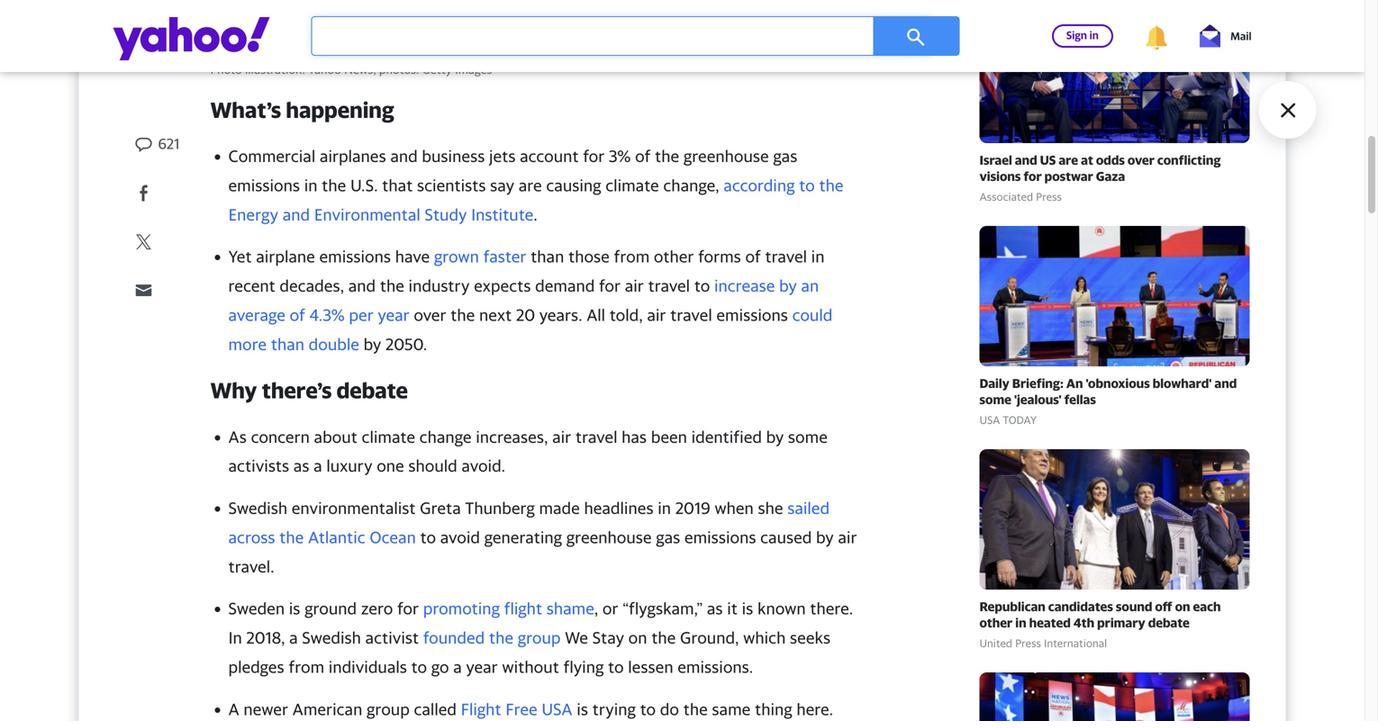 Task type: locate. For each thing, give the bounding box(es) containing it.
of right 3%
[[635, 146, 651, 166]]

for inside commercial airplanes and business jets account for 3% of the greenhouse gas emissions in the u.s. that scientists say are causing climate change,
[[583, 146, 605, 166]]

travel
[[765, 247, 807, 266], [648, 276, 690, 296], [670, 305, 712, 325], [575, 427, 617, 447]]

to
[[799, 176, 815, 195], [694, 276, 710, 296], [420, 528, 436, 547], [411, 657, 427, 677], [608, 657, 624, 677], [640, 700, 656, 719]]

a inside we stay on the ground, which seeks pledges from individuals to go a year without flying to lessen emissions.
[[453, 657, 462, 677]]

to down forms
[[694, 276, 710, 296]]

1 horizontal spatial as
[[707, 599, 723, 618]]

2 horizontal spatial a
[[453, 657, 462, 677]]

in inside commercial airplanes and business jets account for 3% of the greenhouse gas emissions in the u.s. that scientists say are causing climate change,
[[304, 176, 317, 195]]

a left luxury
[[314, 456, 322, 476]]

the up 'change,'
[[655, 146, 679, 166]]

forms
[[698, 247, 741, 266]]

by inside to avoid generating greenhouse gas emissions caused by air travel.
[[816, 528, 834, 547]]

1 horizontal spatial some
[[980, 392, 1011, 407]]

emissions
[[228, 176, 300, 195], [319, 247, 391, 266], [716, 305, 788, 325], [684, 528, 756, 547]]

according to the energy and environmental study institute link
[[228, 176, 844, 224]]

0 vertical spatial are
[[1059, 153, 1078, 168]]

a right go
[[453, 657, 462, 677]]

to left go
[[411, 657, 427, 677]]

year down founded the group
[[466, 657, 498, 677]]

2 horizontal spatial is
[[742, 599, 753, 618]]

by right identified
[[766, 427, 784, 447]]

1 horizontal spatial greenhouse
[[683, 146, 769, 166]]

and inside commercial airplanes and business jets account for 3% of the greenhouse gas emissions in the u.s. that scientists say are causing climate change,
[[390, 146, 418, 166]]

usa inside daily briefing: an 'obnoxious blowhard' and some 'jealous' fellas usa today
[[980, 414, 1000, 427]]

climate up one
[[362, 427, 415, 447]]

0 horizontal spatial some
[[788, 427, 828, 447]]

travel up an
[[765, 247, 807, 266]]

today
[[1003, 414, 1037, 427]]

avoid.
[[462, 456, 505, 476]]

without
[[502, 657, 559, 677]]

1 horizontal spatial debate
[[1148, 616, 1190, 631]]

debate down by 2050. at the top
[[337, 377, 408, 404]]

the right according
[[819, 176, 844, 195]]

air
[[625, 276, 644, 296], [647, 305, 666, 325], [552, 427, 571, 447], [838, 528, 857, 547]]

0 horizontal spatial swedish
[[228, 499, 287, 518]]

0 vertical spatial usa
[[980, 414, 1000, 427]]

press inside israel and us are at odds over conflicting visions for postwar gaza associated press
[[1036, 191, 1062, 203]]

republican
[[980, 600, 1046, 614]]

0 vertical spatial some
[[980, 392, 1011, 407]]

are inside israel and us are at odds over conflicting visions for postwar gaza associated press
[[1059, 153, 1078, 168]]

as left "it"
[[707, 599, 723, 618]]

to right according
[[799, 176, 815, 195]]

0 vertical spatial than
[[531, 247, 564, 266]]

from right those
[[614, 247, 650, 266]]

a right 2018,
[[289, 628, 298, 648]]

0 horizontal spatial than
[[271, 335, 304, 354]]

0 horizontal spatial on
[[628, 628, 647, 648]]

1 vertical spatial are
[[519, 176, 542, 195]]

1 vertical spatial press
[[1015, 637, 1041, 650]]

and left us
[[1015, 153, 1037, 168]]

seeks
[[790, 628, 831, 648]]

as
[[293, 456, 309, 476], [707, 599, 723, 618]]

gas inside to avoid generating greenhouse gas emissions caused by air travel.
[[656, 528, 680, 547]]

0 horizontal spatial a
[[289, 628, 298, 648]]

1 horizontal spatial over
[[1128, 153, 1155, 168]]

to down stay
[[608, 657, 624, 677]]

air up told,
[[625, 276, 644, 296]]

as inside as concern about climate change increases, air travel has been identified by some activists as a luxury one should avoid.
[[293, 456, 309, 476]]

a newer american group called flight free usa
[[228, 700, 573, 719]]

and inside israel and us are at odds over conflicting visions for postwar gaza associated press
[[1015, 153, 1037, 168]]

are up "postwar"
[[1059, 153, 1078, 168]]

for left 3%
[[583, 146, 605, 166]]

other up united
[[980, 616, 1013, 631]]

double
[[309, 335, 359, 354]]

demand
[[535, 276, 595, 296]]

on inside we stay on the ground, which seeks pledges from individuals to go a year without flying to lessen emissions.
[[628, 628, 647, 648]]

0 vertical spatial other
[[654, 247, 694, 266]]

1 vertical spatial year
[[466, 657, 498, 677]]

for right zero
[[397, 599, 419, 618]]

0 vertical spatial over
[[1128, 153, 1155, 168]]

to down greta
[[420, 528, 436, 547]]

1 horizontal spatial than
[[531, 247, 564, 266]]

press down heated in the right of the page
[[1015, 637, 1041, 650]]

a inside as concern about climate change increases, air travel has been identified by some activists as a luxury one should avoid.
[[314, 456, 322, 476]]

called
[[414, 700, 457, 719]]

there's
[[262, 377, 332, 404]]

than right more
[[271, 335, 304, 354]]

there.
[[810, 599, 853, 618]]

"flygskam,"
[[623, 599, 703, 618]]

on right 'off'
[[1175, 600, 1190, 614]]

0 vertical spatial debate
[[337, 377, 408, 404]]

toolbar containing sign in
[[1023, 22, 1252, 50]]

mail link
[[1200, 25, 1252, 47]]

1 vertical spatial of
[[745, 247, 761, 266]]

1 horizontal spatial of
[[635, 146, 651, 166]]

press for visions
[[1036, 191, 1062, 203]]

to inside to avoid generating greenhouse gas emissions caused by air travel.
[[420, 528, 436, 547]]

other inside than those from other forms of travel in recent decades, and the industry expects demand for air travel to
[[654, 247, 694, 266]]

usa right free
[[542, 700, 573, 719]]

are
[[1059, 153, 1078, 168], [519, 176, 542, 195]]

for down us
[[1024, 169, 1042, 184]]

and right energy
[[283, 205, 310, 224]]

by left an
[[779, 276, 797, 296]]

for up over the next 20 years. all told, air travel emissions
[[599, 276, 621, 296]]

airplane
[[256, 247, 315, 266]]

2 vertical spatial a
[[453, 657, 462, 677]]

1 vertical spatial as
[[707, 599, 723, 618]]

in right sign at the top of the page
[[1090, 29, 1099, 41]]

other left forms
[[654, 247, 694, 266]]

1 horizontal spatial is
[[577, 700, 588, 719]]

1 horizontal spatial are
[[1059, 153, 1078, 168]]

0 vertical spatial from
[[614, 247, 650, 266]]

usa
[[980, 414, 1000, 427], [542, 700, 573, 719]]

gaza
[[1096, 169, 1125, 184]]

0 horizontal spatial are
[[519, 176, 542, 195]]

1 horizontal spatial other
[[980, 616, 1013, 631]]

commercial airplanes and business jets account for 3% of the greenhouse gas emissions in the u.s. that scientists say are causing climate change,
[[228, 146, 797, 195]]

press down "postwar"
[[1036, 191, 1062, 203]]

0 vertical spatial swedish
[[228, 499, 287, 518]]

concern
[[251, 427, 310, 447]]

here.
[[797, 700, 833, 719]]

why
[[210, 377, 257, 404]]

0 vertical spatial on
[[1175, 600, 1190, 614]]

in inside republican candidates sound off on each other in heated 4th primary debate united press international
[[1015, 616, 1026, 631]]

about
[[314, 427, 357, 447]]

the down "flygskam,"
[[651, 628, 676, 648]]

0 horizontal spatial of
[[290, 305, 305, 325]]

1 vertical spatial gas
[[656, 528, 680, 547]]

in
[[1090, 29, 1099, 41], [304, 176, 317, 195], [811, 247, 825, 266], [658, 499, 671, 518], [1015, 616, 1026, 631]]

sailed across the atlantic ocean
[[228, 499, 830, 547]]

travel left has
[[575, 427, 617, 447]]

and up per
[[348, 276, 376, 296]]

2 vertical spatial of
[[290, 305, 305, 325]]

from inside we stay on the ground, which seeks pledges from individuals to go a year without flying to lessen emissions.
[[289, 657, 324, 677]]

air inside to avoid generating greenhouse gas emissions caused by air travel.
[[838, 528, 857, 547]]

daily briefing: an 'obnoxious blowhard' and some 'jealous' fellas link
[[980, 376, 1250, 408]]

photos:
[[379, 63, 419, 77]]

1 vertical spatial other
[[980, 616, 1013, 631]]

avoid
[[440, 528, 480, 547]]

from inside than those from other forms of travel in recent decades, and the industry expects demand for air travel to
[[614, 247, 650, 266]]

that
[[382, 176, 413, 195]]

on inside republican candidates sound off on each other in heated 4th primary debate united press international
[[1175, 600, 1190, 614]]

1 vertical spatial climate
[[362, 427, 415, 447]]

over inside israel and us are at odds over conflicting visions for postwar gaza associated press
[[1128, 153, 1155, 168]]

0 horizontal spatial over
[[414, 305, 446, 325]]

0 vertical spatial as
[[293, 456, 309, 476]]

0 horizontal spatial greenhouse
[[566, 528, 652, 547]]

1 vertical spatial a
[[289, 628, 298, 648]]

from up american
[[289, 657, 324, 677]]

images
[[455, 63, 492, 77]]

air inside as concern about climate change increases, air travel has been identified by some activists as a luxury one should avoid.
[[552, 427, 571, 447]]

year up by 2050. at the top
[[378, 305, 410, 325]]

travel down forms
[[670, 305, 712, 325]]

is right "it"
[[742, 599, 753, 618]]

for inside than those from other forms of travel in recent decades, and the industry expects demand for air travel to
[[599, 276, 621, 296]]

press
[[1036, 191, 1062, 203], [1015, 637, 1041, 650]]

should
[[408, 456, 457, 476]]

1 vertical spatial on
[[628, 628, 647, 648]]

is left ground
[[289, 599, 300, 618]]

over
[[1128, 153, 1155, 168], [414, 305, 446, 325]]

which
[[743, 628, 786, 648]]

by
[[779, 276, 797, 296], [364, 335, 381, 354], [766, 427, 784, 447], [816, 528, 834, 547]]

study
[[425, 205, 467, 224]]

2019
[[675, 499, 710, 518]]

and up that
[[390, 146, 418, 166]]

over the next 20 years. all told, air travel emissions
[[410, 305, 792, 325]]

zero
[[361, 599, 393, 618]]

1 vertical spatial some
[[788, 427, 828, 447]]

climate down 3%
[[605, 176, 659, 195]]

0 horizontal spatial group
[[367, 700, 410, 719]]

0 vertical spatial a
[[314, 456, 322, 476]]

press inside republican candidates sound off on each other in heated 4th primary debate united press international
[[1015, 637, 1041, 650]]

1 vertical spatial over
[[414, 305, 446, 325]]

on right stay
[[628, 628, 647, 648]]

gas up according
[[773, 146, 797, 166]]

by down 'sailed' in the bottom right of the page
[[816, 528, 834, 547]]

has
[[622, 427, 647, 447]]

1 vertical spatial swedish
[[302, 628, 361, 648]]

to inside is trying to do the same thing here.
[[640, 700, 656, 719]]

institute
[[471, 205, 533, 224]]

off
[[1155, 600, 1172, 614]]

some down daily
[[980, 392, 1011, 407]]

to left do
[[640, 700, 656, 719]]

0 vertical spatial gas
[[773, 146, 797, 166]]

greenhouse down headlines
[[566, 528, 652, 547]]

emissions down when
[[684, 528, 756, 547]]

travel.
[[228, 557, 274, 576]]

the
[[655, 146, 679, 166], [322, 176, 346, 195], [819, 176, 844, 195], [380, 276, 404, 296], [451, 305, 475, 325], [279, 528, 304, 547], [489, 628, 513, 648], [651, 628, 676, 648], [683, 700, 708, 719]]

1 horizontal spatial a
[[314, 456, 322, 476]]

emissions down environmental
[[319, 247, 391, 266]]

some up 'sailed' in the bottom right of the page
[[788, 427, 828, 447]]

and right "blowhard'"
[[1215, 376, 1237, 391]]

in left 2019
[[658, 499, 671, 518]]

sign in link
[[1052, 24, 1113, 48]]

identified
[[691, 427, 762, 447]]

promoting flight shame link
[[423, 599, 594, 618]]

1 vertical spatial debate
[[1148, 616, 1190, 631]]

1 horizontal spatial climate
[[605, 176, 659, 195]]

by inside as concern about climate change increases, air travel has been identified by some activists as a luxury one should avoid.
[[766, 427, 784, 447]]

over down industry
[[414, 305, 446, 325]]

group down the individuals
[[367, 700, 410, 719]]

environmental
[[314, 205, 420, 224]]

1 horizontal spatial on
[[1175, 600, 1190, 614]]

swedish up across
[[228, 499, 287, 518]]

as inside , or "flygskam," as it is known there. in 2018, a swedish activist
[[707, 599, 723, 618]]

New! search field
[[311, 16, 960, 56]]

the inside is trying to do the same thing here.
[[683, 700, 708, 719]]

0 vertical spatial press
[[1036, 191, 1062, 203]]

gas inside commercial airplanes and business jets account for 3% of the greenhouse gas emissions in the u.s. that scientists say are causing climate change,
[[773, 146, 797, 166]]

what's
[[210, 97, 281, 123]]

the right do
[[683, 700, 708, 719]]

1 horizontal spatial group
[[518, 628, 561, 648]]

1 vertical spatial than
[[271, 335, 304, 354]]

sailed across the atlantic ocean link
[[228, 499, 830, 547]]

1 vertical spatial greenhouse
[[566, 528, 652, 547]]

air right caused
[[838, 528, 857, 547]]

1 horizontal spatial usa
[[980, 414, 1000, 427]]

0 vertical spatial climate
[[605, 176, 659, 195]]

atlantic
[[308, 528, 365, 547]]

per
[[349, 305, 374, 325]]

0 horizontal spatial year
[[378, 305, 410, 325]]

0 horizontal spatial usa
[[542, 700, 573, 719]]

1 horizontal spatial year
[[466, 657, 498, 677]]

year
[[378, 305, 410, 325], [466, 657, 498, 677]]

2 horizontal spatial of
[[745, 247, 761, 266]]

than inside could more than double
[[271, 335, 304, 354]]

2018,
[[246, 628, 285, 648]]

are right 'say'
[[519, 176, 542, 195]]

yahoo
[[308, 63, 341, 77]]

the down yet airplane emissions have grown faster
[[380, 276, 404, 296]]

travel up over the next 20 years. all told, air travel emissions
[[648, 276, 690, 296]]

1 horizontal spatial swedish
[[302, 628, 361, 648]]

over right odds
[[1128, 153, 1155, 168]]

is left "trying"
[[577, 700, 588, 719]]

as down concern
[[293, 456, 309, 476]]

in down 'republican'
[[1015, 616, 1026, 631]]

when
[[715, 499, 754, 518]]

by down per
[[364, 335, 381, 354]]

air right increases,
[[552, 427, 571, 447]]

0 horizontal spatial other
[[654, 247, 694, 266]]

the left next
[[451, 305, 475, 325]]

happening
[[286, 97, 394, 123]]

than inside than those from other forms of travel in recent decades, and the industry expects demand for air travel to
[[531, 247, 564, 266]]

1 horizontal spatial gas
[[773, 146, 797, 166]]

greenhouse up according
[[683, 146, 769, 166]]

and inside according to the energy and environmental study institute
[[283, 205, 310, 224]]

gas down 2019
[[656, 528, 680, 547]]

0 vertical spatial greenhouse
[[683, 146, 769, 166]]

0 horizontal spatial climate
[[362, 427, 415, 447]]

is
[[289, 599, 300, 618], [742, 599, 753, 618], [577, 700, 588, 719]]

0 vertical spatial year
[[378, 305, 410, 325]]

than
[[531, 247, 564, 266], [271, 335, 304, 354]]

told,
[[610, 305, 643, 325]]

in up an
[[811, 247, 825, 266]]

flight
[[504, 599, 542, 618]]

odds
[[1096, 153, 1125, 168]]

ocean
[[370, 528, 416, 547]]

travel inside as concern about climate change increases, air travel has been identified by some activists as a luxury one should avoid.
[[575, 427, 617, 447]]

0 horizontal spatial gas
[[656, 528, 680, 547]]

than up demand
[[531, 247, 564, 266]]

of left 4.3%
[[290, 305, 305, 325]]

and inside daily briefing: an 'obnoxious blowhard' and some 'jealous' fellas usa today
[[1215, 376, 1237, 391]]

is trying to do the same thing here.
[[228, 700, 833, 721]]

in down commercial
[[304, 176, 317, 195]]

the inside sailed across the atlantic ocean
[[279, 528, 304, 547]]

fellas
[[1064, 392, 1096, 407]]

1 horizontal spatial from
[[614, 247, 650, 266]]

year inside increase by an average of 4.3% per year
[[378, 305, 410, 325]]

could more than double
[[228, 305, 833, 354]]

0 horizontal spatial as
[[293, 456, 309, 476]]

621 link
[[133, 135, 180, 156]]

of up increase
[[745, 247, 761, 266]]

flight
[[461, 700, 501, 719]]

1 vertical spatial group
[[367, 700, 410, 719]]

1 vertical spatial usa
[[542, 700, 573, 719]]

illustration:
[[245, 63, 305, 77]]

toolbar
[[1023, 22, 1252, 50]]

0 horizontal spatial from
[[289, 657, 324, 677]]

an
[[1066, 376, 1083, 391]]

according to the energy and environmental study institute
[[228, 176, 844, 224]]

0 horizontal spatial is
[[289, 599, 300, 618]]

is inside , or "flygskam," as it is known there. in 2018, a swedish activist
[[742, 599, 753, 618]]

1 vertical spatial from
[[289, 657, 324, 677]]

usa left today at the right of the page
[[980, 414, 1000, 427]]

0 vertical spatial of
[[635, 146, 651, 166]]

group up without
[[518, 628, 561, 648]]

emissions down commercial
[[228, 176, 300, 195]]

the inside we stay on the ground, which seeks pledges from individuals to go a year without flying to lessen emissions.
[[651, 628, 676, 648]]

the right across
[[279, 528, 304, 547]]

air right told,
[[647, 305, 666, 325]]

swedish down ground
[[302, 628, 361, 648]]

debate down 'off'
[[1148, 616, 1190, 631]]

photo illustration: yahoo news; photos: getty images
[[210, 63, 492, 77]]

founded the group link
[[423, 628, 561, 648]]

a inside , or "flygskam," as it is known there. in 2018, a swedish activist
[[289, 628, 298, 648]]

a
[[228, 700, 239, 719]]

commercial
[[228, 146, 315, 166]]



Task type: vqa. For each thing, say whether or not it's contained in the screenshot.
bottommost news link's News
no



Task type: describe. For each thing, give the bounding box(es) containing it.
the left u.s.
[[322, 176, 346, 195]]

the inside than those from other forms of travel in recent decades, and the industry expects demand for air travel to
[[380, 276, 404, 296]]

shame
[[546, 599, 594, 618]]

are inside commercial airplanes and business jets account for 3% of the greenhouse gas emissions in the u.s. that scientists say are causing climate change,
[[519, 176, 542, 195]]

free
[[505, 700, 537, 719]]

sign
[[1066, 29, 1087, 41]]

thing
[[755, 700, 792, 719]]

it
[[727, 599, 738, 618]]

caused
[[760, 528, 812, 547]]

to inside according to the energy and environmental study institute
[[799, 176, 815, 195]]

emissions down increase
[[716, 305, 788, 325]]

airplanes
[[320, 146, 386, 166]]

in inside than those from other forms of travel in recent decades, and the industry expects demand for air travel to
[[811, 247, 825, 266]]

those
[[568, 247, 610, 266]]

energy
[[228, 205, 278, 224]]

scientists
[[417, 176, 486, 195]]

founded the group
[[423, 628, 561, 648]]

israel and us are at odds over conflicting visions for postwar gaza associated press
[[980, 153, 1221, 203]]

greenhouse inside commercial airplanes and business jets account for 3% of the greenhouse gas emissions in the u.s. that scientists say are causing climate change,
[[683, 146, 769, 166]]

0 horizontal spatial debate
[[337, 377, 408, 404]]

climate inside as concern about climate change increases, air travel has been identified by some activists as a luxury one should avoid.
[[362, 427, 415, 447]]

some inside as concern about climate change increases, air travel has been identified by some activists as a luxury one should avoid.
[[788, 427, 828, 447]]

generating
[[484, 528, 562, 547]]

promoting
[[423, 599, 500, 618]]

in
[[228, 628, 242, 648]]

, or "flygskam," as it is known there. in 2018, a swedish activist
[[228, 599, 853, 648]]

could more than double link
[[228, 305, 833, 354]]

pledges
[[228, 657, 284, 677]]

4.3%
[[309, 305, 345, 325]]

sign in
[[1066, 29, 1099, 41]]

primary
[[1097, 616, 1145, 631]]

sound
[[1116, 600, 1152, 614]]

air inside than those from other forms of travel in recent decades, and the industry expects demand for air travel to
[[625, 276, 644, 296]]

activists
[[228, 456, 289, 476]]

one
[[377, 456, 404, 476]]

go
[[431, 657, 449, 677]]

luxury
[[326, 456, 372, 476]]

we
[[565, 628, 588, 648]]

daily briefing: an 'obnoxious blowhard' and some 'jealous' fellas usa today
[[980, 376, 1237, 427]]

the inside according to the energy and environmental study institute
[[819, 176, 844, 195]]

than those from other forms of travel in recent decades, and the industry expects demand for air travel to
[[228, 247, 825, 296]]

20
[[516, 305, 535, 325]]

of inside than those from other forms of travel in recent decades, and the industry expects demand for air travel to
[[745, 247, 761, 266]]

international
[[1044, 637, 1107, 650]]

an
[[801, 276, 819, 296]]

change
[[419, 427, 472, 447]]

yet airplane emissions have grown faster
[[228, 247, 526, 266]]

621
[[158, 135, 180, 152]]

postwar
[[1045, 169, 1093, 184]]

greenhouse inside to avoid generating greenhouse gas emissions caused by air travel.
[[566, 528, 652, 547]]

briefing:
[[1012, 376, 1064, 391]]

by inside increase by an average of 4.3% per year
[[779, 276, 797, 296]]

increase by an average of 4.3% per year link
[[228, 276, 819, 325]]

0 vertical spatial group
[[518, 628, 561, 648]]

blowhard'
[[1153, 376, 1212, 391]]

swedish inside , or "flygskam," as it is known there. in 2018, a swedish activist
[[302, 628, 361, 648]]

more
[[228, 335, 267, 354]]

press for heated
[[1015, 637, 1041, 650]]

year inside we stay on the ground, which seeks pledges from individuals to go a year without flying to lessen emissions.
[[466, 657, 498, 677]]

we stay on the ground, which seeks pledges from individuals to go a year without flying to lessen emissions.
[[228, 628, 831, 677]]

by 2050.
[[359, 335, 427, 354]]

'jealous'
[[1014, 392, 1062, 407]]

grown
[[434, 247, 479, 266]]

environmentalist
[[292, 499, 416, 518]]

as
[[228, 427, 247, 447]]

4th
[[1073, 616, 1094, 631]]

visions
[[980, 169, 1021, 184]]

heated
[[1029, 616, 1071, 631]]

do
[[660, 700, 679, 719]]

for inside israel and us are at odds over conflicting visions for postwar gaza associated press
[[1024, 169, 1042, 184]]

of inside commercial airplanes and business jets account for 3% of the greenhouse gas emissions in the u.s. that scientists say are causing climate change,
[[635, 146, 651, 166]]

thunberg
[[465, 499, 535, 518]]

at
[[1081, 153, 1093, 168]]

new!
[[933, 17, 960, 31]]

some inside daily briefing: an 'obnoxious blowhard' and some 'jealous' fellas usa today
[[980, 392, 1011, 407]]

other inside republican candidates sound off on each other in heated 4th primary debate united press international
[[980, 616, 1013, 631]]

us
[[1040, 153, 1056, 168]]

individuals
[[329, 657, 407, 677]]

headlines
[[584, 499, 654, 518]]

of inside increase by an average of 4.3% per year
[[290, 305, 305, 325]]

,
[[594, 599, 598, 618]]

why there's debate
[[210, 377, 408, 404]]

is inside is trying to do the same thing here.
[[577, 700, 588, 719]]

increase by an average of 4.3% per year
[[228, 276, 819, 325]]

american
[[292, 700, 362, 719]]

debate inside republican candidates sound off on each other in heated 4th primary debate united press international
[[1148, 616, 1190, 631]]

associated
[[980, 191, 1033, 203]]

climate inside commercial airplanes and business jets account for 3% of the greenhouse gas emissions in the u.s. that scientists say are causing climate change,
[[605, 176, 659, 195]]

recent
[[228, 276, 275, 296]]

known
[[757, 599, 806, 618]]

getty
[[422, 63, 452, 77]]

emissions inside to avoid generating greenhouse gas emissions caused by air travel.
[[684, 528, 756, 547]]

yet
[[228, 247, 252, 266]]

what's happening
[[210, 97, 394, 123]]

flying
[[563, 657, 604, 677]]

account
[[520, 146, 579, 166]]

to inside than those from other forms of travel in recent decades, and the industry expects demand for air travel to
[[694, 276, 710, 296]]

according
[[724, 176, 795, 195]]

and inside than those from other forms of travel in recent decades, and the industry expects demand for air travel to
[[348, 276, 376, 296]]

faster
[[483, 247, 526, 266]]

republican candidates sound off on each other in heated 4th primary debate united press international
[[980, 600, 1221, 650]]

have
[[395, 247, 430, 266]]

.
[[533, 205, 537, 224]]

increase
[[714, 276, 775, 296]]

across
[[228, 528, 275, 547]]

israel and us are at odds over conflicting visions for postwar gaza link
[[980, 152, 1250, 185]]

to avoid generating greenhouse gas emissions caused by air travel.
[[228, 528, 857, 576]]

emissions inside commercial airplanes and business jets account for 3% of the greenhouse gas emissions in the u.s. that scientists say are causing climate change,
[[228, 176, 300, 195]]

Search query text field
[[311, 16, 933, 56]]

3%
[[609, 146, 631, 166]]

the down promoting flight shame link
[[489, 628, 513, 648]]

2050.
[[385, 335, 427, 354]]



